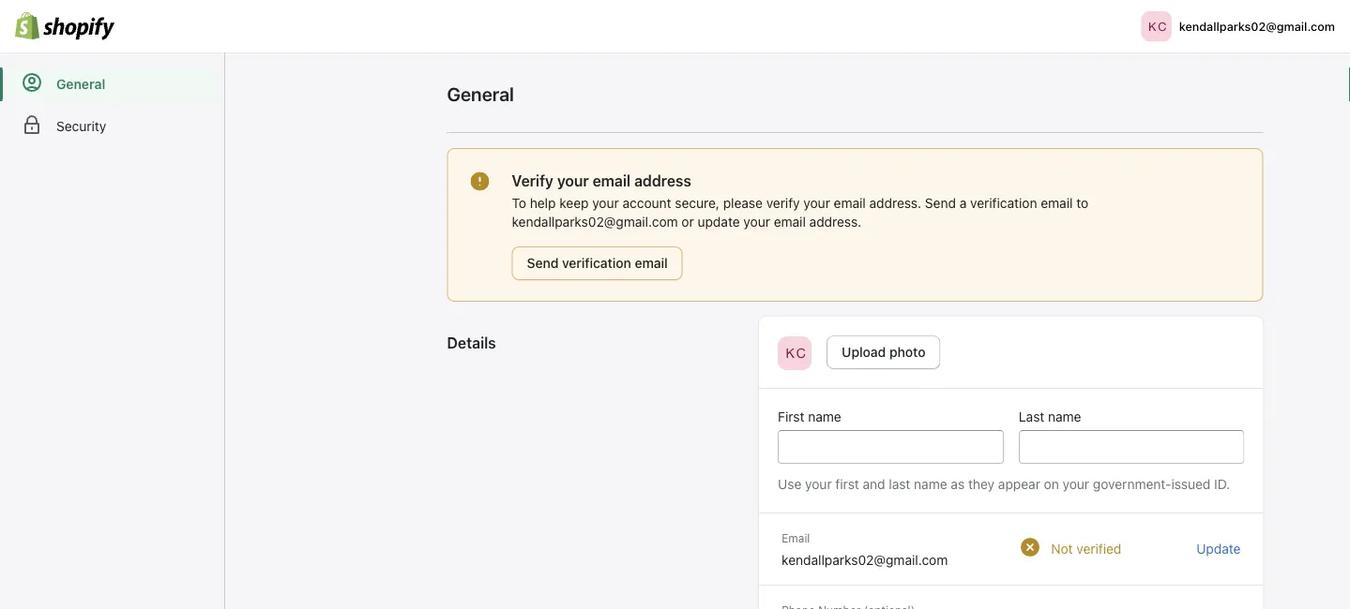Task type: vqa. For each thing, say whether or not it's contained in the screenshot.
secure,
yes



Task type: describe. For each thing, give the bounding box(es) containing it.
name for first name
[[808, 410, 841, 425]]

0 horizontal spatial address.
[[810, 214, 862, 230]]

your right the verify
[[804, 196, 830, 211]]

last name
[[1019, 410, 1082, 425]]

last
[[889, 477, 911, 493]]

photo
[[890, 345, 926, 360]]

shopify image
[[15, 12, 114, 41]]

first
[[778, 410, 805, 425]]

use your first and last name as they appear on your government-issued id.
[[778, 477, 1230, 493]]

first
[[836, 477, 859, 493]]

size 20 image
[[471, 172, 489, 191]]

id.
[[1214, 477, 1230, 493]]

First name text field
[[778, 431, 1004, 465]]

they
[[968, 477, 995, 493]]

update
[[1197, 542, 1241, 557]]

send inside to help keep your account secure, please verify your email address. send a verification email to kendallparks02@gmail.com or update your email address.
[[925, 196, 956, 211]]

name for last name
[[1048, 410, 1082, 425]]

upload
[[842, 345, 886, 360]]

as
[[951, 477, 965, 493]]

to help keep your account secure, please verify your email address. send a verification email to kendallparks02@gmail.com or update your email address.
[[512, 196, 1089, 230]]

1 horizontal spatial general
[[447, 83, 514, 105]]

verify
[[766, 196, 800, 211]]

your down verify your email address
[[592, 196, 619, 211]]

email kendallparks02@gmail.com
[[782, 532, 948, 569]]

please
[[723, 196, 763, 211]]

email down 'account'
[[635, 256, 668, 271]]

email up 'account'
[[593, 172, 631, 190]]

on
[[1044, 477, 1059, 493]]

not verified
[[1051, 542, 1122, 557]]

kendallparks02@gmail.com inside to help keep your account secure, please verify your email address. send a verification email to kendallparks02@gmail.com or update your email address.
[[512, 214, 678, 230]]

1 horizontal spatial kendallparks02@gmail.com
[[782, 553, 948, 569]]

secure,
[[675, 196, 720, 211]]

a
[[960, 196, 967, 211]]

help
[[530, 196, 556, 211]]

1 horizontal spatial name
[[914, 477, 947, 493]]

your right use
[[805, 477, 832, 493]]

keep
[[560, 196, 589, 211]]

verify your email address
[[512, 172, 691, 190]]

security link
[[8, 110, 217, 144]]



Task type: locate. For each thing, give the bounding box(es) containing it.
0 horizontal spatial general
[[56, 76, 105, 92]]

2 vertical spatial kendallparks02@gmail.com
[[782, 553, 948, 569]]

email
[[782, 532, 810, 545]]

email down the verify
[[774, 214, 806, 230]]

1 vertical spatial kendallparks02@gmail.com
[[512, 214, 678, 230]]

send left a
[[925, 196, 956, 211]]

your right on
[[1063, 477, 1090, 493]]

your down please
[[744, 214, 770, 230]]

general link
[[8, 68, 217, 101]]

to
[[512, 196, 526, 211]]

general
[[56, 76, 105, 92], [447, 83, 514, 105]]

your
[[557, 172, 589, 190], [592, 196, 619, 211], [804, 196, 830, 211], [744, 214, 770, 230], [805, 477, 832, 493], [1063, 477, 1090, 493]]

security
[[56, 119, 106, 134]]

0 vertical spatial address.
[[870, 196, 922, 211]]

verification down keep
[[562, 256, 631, 271]]

name right the first
[[808, 410, 841, 425]]

your up keep
[[557, 172, 589, 190]]

first name
[[778, 410, 841, 425]]

0 vertical spatial kendallparks02@gmail.com
[[1179, 19, 1335, 33]]

1 horizontal spatial send
[[925, 196, 956, 211]]

0 horizontal spatial send
[[527, 256, 559, 271]]

last
[[1019, 410, 1045, 425]]

address.
[[870, 196, 922, 211], [810, 214, 862, 230]]

0 horizontal spatial name
[[808, 410, 841, 425]]

to
[[1077, 196, 1089, 211]]

send down "help"
[[527, 256, 559, 271]]

address
[[634, 172, 691, 190]]

name
[[808, 410, 841, 425], [1048, 410, 1082, 425], [914, 477, 947, 493]]

verification inside to help keep your account secure, please verify your email address. send a verification email to kendallparks02@gmail.com or update your email address.
[[970, 196, 1037, 211]]

verified
[[1077, 542, 1122, 557]]

email right the verify
[[834, 196, 866, 211]]

Last name text field
[[1019, 431, 1245, 465]]

verification right a
[[970, 196, 1037, 211]]

update
[[698, 214, 740, 230]]

use
[[778, 477, 802, 493]]

government-
[[1093, 477, 1172, 493]]

update button
[[1197, 541, 1241, 559]]

name left as
[[914, 477, 947, 493]]

0 horizontal spatial kendallparks02@gmail.com
[[512, 214, 678, 230]]

not
[[1051, 542, 1073, 557]]

1 vertical spatial send
[[527, 256, 559, 271]]

kendallparks02@gmail.com
[[1179, 19, 1335, 33], [512, 214, 678, 230], [782, 553, 948, 569]]

1 vertical spatial verification
[[562, 256, 631, 271]]

2 horizontal spatial name
[[1048, 410, 1082, 425]]

1 horizontal spatial address.
[[870, 196, 922, 211]]

general up size 20 icon
[[447, 83, 514, 105]]

general up security
[[56, 76, 105, 92]]

color warning image
[[1021, 539, 1040, 557]]

0 horizontal spatial kc
[[786, 346, 808, 361]]

issued
[[1172, 477, 1211, 493]]

email left to
[[1041, 196, 1073, 211]]

0 vertical spatial verification
[[970, 196, 1037, 211]]

or
[[682, 214, 694, 230]]

details
[[447, 335, 496, 352]]

0 vertical spatial kc
[[1149, 19, 1169, 33]]

kc
[[1149, 19, 1169, 33], [786, 346, 808, 361]]

send verification email link
[[512, 247, 683, 281]]

name right last
[[1048, 410, 1082, 425]]

1 horizontal spatial kc
[[1149, 19, 1169, 33]]

0 vertical spatial send
[[925, 196, 956, 211]]

general inside general link
[[56, 76, 105, 92]]

1 horizontal spatial verification
[[970, 196, 1037, 211]]

and
[[863, 477, 885, 493]]

email
[[593, 172, 631, 190], [834, 196, 866, 211], [1041, 196, 1073, 211], [774, 214, 806, 230], [635, 256, 668, 271]]

1 vertical spatial address.
[[810, 214, 862, 230]]

send verification email
[[527, 256, 668, 271]]

send
[[925, 196, 956, 211], [527, 256, 559, 271]]

verify
[[512, 172, 554, 190]]

1 vertical spatial kc
[[786, 346, 808, 361]]

0 horizontal spatial verification
[[562, 256, 631, 271]]

account
[[623, 196, 672, 211]]

upload photo
[[842, 345, 926, 360]]

verification
[[970, 196, 1037, 211], [562, 256, 631, 271]]

upload photo button
[[827, 336, 941, 370]]

2 horizontal spatial kendallparks02@gmail.com
[[1179, 19, 1335, 33]]

appear
[[998, 477, 1041, 493]]



